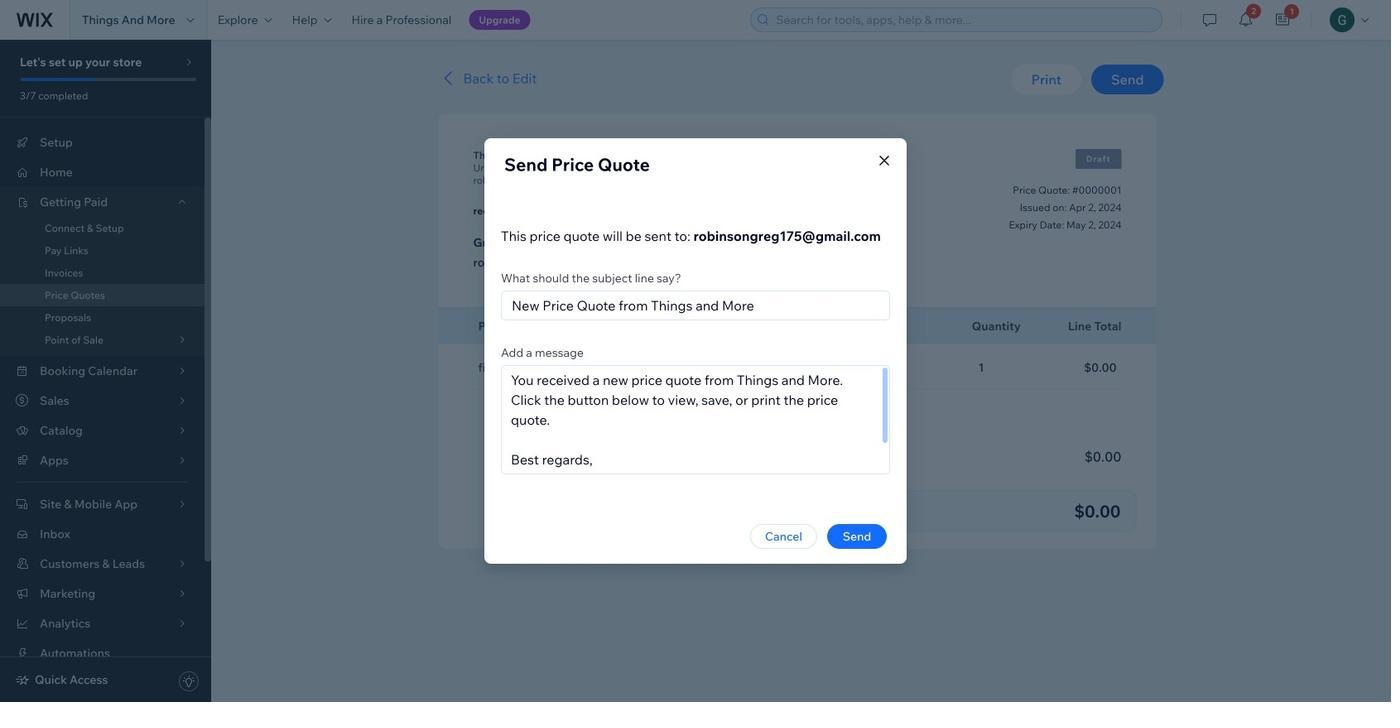 Task type: describe. For each thing, give the bounding box(es) containing it.
Write your message here... text field
[[501, 365, 890, 475]]



Task type: locate. For each thing, give the bounding box(es) containing it.
Search for tools, apps, help & more... field
[[771, 8, 1157, 31]]

sidebar element
[[0, 40, 211, 702]]

None field
[[507, 292, 884, 320]]



Task type: vqa. For each thing, say whether or not it's contained in the screenshot.
Write your message here... text field at the bottom of the page
yes



